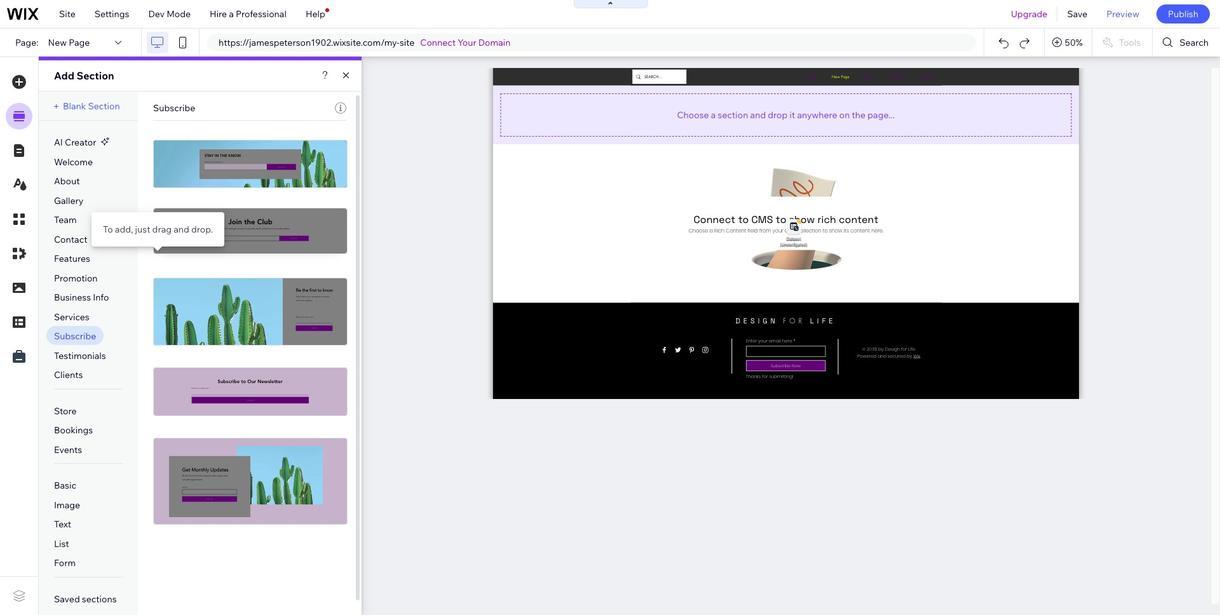 Task type: describe. For each thing, give the bounding box(es) containing it.
section for blank section
[[88, 100, 120, 112]]

contact
[[54, 234, 87, 245]]

50% button
[[1045, 29, 1092, 57]]

save button
[[1058, 0, 1097, 28]]

connect
[[420, 37, 456, 48]]

https://jamespeterson1902.wixsite.com/my-site connect your domain
[[219, 37, 511, 48]]

domain
[[478, 37, 511, 48]]

basic
[[54, 480, 76, 491]]

page
[[69, 37, 90, 48]]

business
[[54, 292, 91, 303]]

saved
[[54, 593, 80, 605]]

https://jamespeterson1902.wixsite.com/my-
[[219, 37, 400, 48]]

to add, just drag and drop.
[[103, 224, 213, 235]]

1 vertical spatial and
[[174, 224, 189, 235]]

choose a section and drop it anywhere on the page...
[[677, 109, 895, 120]]

mode
[[167, 8, 191, 20]]

site
[[400, 37, 415, 48]]

save
[[1067, 8, 1087, 20]]

image
[[54, 499, 80, 511]]

settings
[[95, 8, 129, 20]]

dev mode
[[148, 8, 191, 20]]

clients
[[54, 369, 83, 381]]

preview button
[[1097, 0, 1149, 28]]

add,
[[115, 224, 133, 235]]

a for professional
[[229, 8, 234, 20]]

your
[[458, 37, 476, 48]]

promotion
[[54, 272, 98, 284]]

0 vertical spatial and
[[750, 109, 766, 120]]

add
[[54, 69, 74, 82]]

tools
[[1119, 37, 1141, 48]]

sections
[[82, 593, 117, 605]]

1 vertical spatial subscribe
[[54, 331, 96, 342]]

hire
[[210, 8, 227, 20]]

1 horizontal spatial subscribe
[[153, 102, 195, 114]]

page...
[[868, 109, 895, 120]]

services
[[54, 311, 89, 323]]

blank
[[63, 100, 86, 112]]

saved sections
[[54, 593, 117, 605]]

search
[[1180, 37, 1209, 48]]

ai creator
[[54, 137, 96, 148]]



Task type: vqa. For each thing, say whether or not it's contained in the screenshot.
Blog to the left
no



Task type: locate. For each thing, give the bounding box(es) containing it.
section
[[718, 109, 748, 120]]

ai
[[54, 137, 63, 148]]

drop.
[[191, 224, 213, 235]]

1 horizontal spatial a
[[711, 109, 716, 120]]

add section
[[54, 69, 114, 82]]

blank section
[[63, 100, 120, 112]]

and left drop
[[750, 109, 766, 120]]

0 vertical spatial section
[[77, 69, 114, 82]]

events
[[54, 444, 82, 455]]

choose
[[677, 109, 709, 120]]

a for section
[[711, 109, 716, 120]]

store
[[54, 405, 77, 417]]

a right hire
[[229, 8, 234, 20]]

0 horizontal spatial subscribe
[[54, 331, 96, 342]]

business info
[[54, 292, 109, 303]]

to
[[103, 224, 113, 235]]

testimonials
[[54, 350, 106, 361]]

form
[[54, 557, 76, 569]]

drag
[[152, 224, 172, 235]]

subscribe
[[153, 102, 195, 114], [54, 331, 96, 342]]

50%
[[1065, 37, 1083, 48]]

section
[[77, 69, 114, 82], [88, 100, 120, 112]]

1 horizontal spatial and
[[750, 109, 766, 120]]

publish button
[[1156, 4, 1210, 24]]

1 vertical spatial a
[[711, 109, 716, 120]]

welcome
[[54, 156, 93, 167]]

new
[[48, 37, 67, 48]]

features
[[54, 253, 90, 264]]

dev
[[148, 8, 165, 20]]

about
[[54, 175, 80, 187]]

anywhere
[[797, 109, 837, 120]]

team
[[54, 214, 77, 226]]

gallery
[[54, 195, 83, 206]]

tools button
[[1092, 29, 1152, 57]]

publish
[[1168, 8, 1198, 20]]

drop
[[768, 109, 788, 120]]

0 vertical spatial a
[[229, 8, 234, 20]]

on
[[839, 109, 850, 120]]

section up blank section
[[77, 69, 114, 82]]

creator
[[65, 137, 96, 148]]

1 vertical spatial section
[[88, 100, 120, 112]]

a
[[229, 8, 234, 20], [711, 109, 716, 120]]

the
[[852, 109, 866, 120]]

professional
[[236, 8, 287, 20]]

0 horizontal spatial a
[[229, 8, 234, 20]]

text
[[54, 519, 71, 530]]

search button
[[1153, 29, 1220, 57]]

info
[[93, 292, 109, 303]]

site
[[59, 8, 75, 20]]

hire a professional
[[210, 8, 287, 20]]

section for add section
[[77, 69, 114, 82]]

preview
[[1107, 8, 1139, 20]]

help
[[306, 8, 325, 20]]

and right drag
[[174, 224, 189, 235]]

section right blank
[[88, 100, 120, 112]]

just
[[135, 224, 150, 235]]

new page
[[48, 37, 90, 48]]

it
[[790, 109, 795, 120]]

upgrade
[[1011, 8, 1047, 20]]

and
[[750, 109, 766, 120], [174, 224, 189, 235]]

a left section
[[711, 109, 716, 120]]

0 horizontal spatial and
[[174, 224, 189, 235]]

0 vertical spatial subscribe
[[153, 102, 195, 114]]

bookings
[[54, 425, 93, 436]]

list
[[54, 538, 69, 550]]



